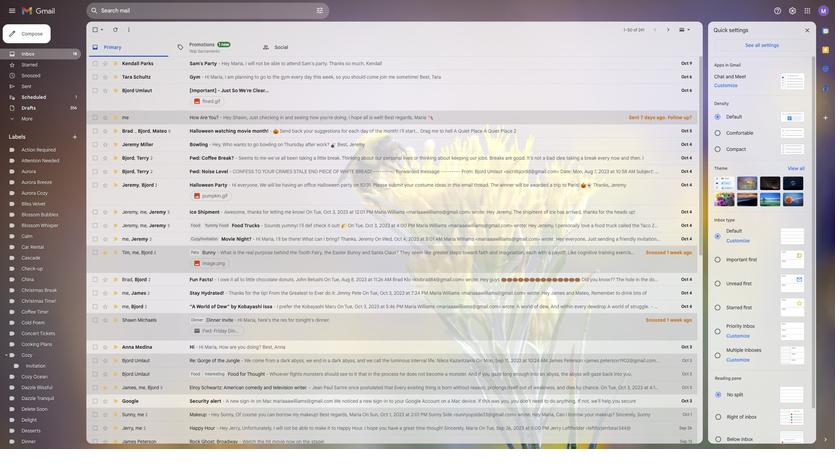 Task type: locate. For each thing, give the bounding box(es) containing it.
suggestions
[[315, 128, 341, 134]]

image.png
[[203, 260, 225, 266]]

1 vertical spatial terry
[[137, 168, 149, 174]]

me down jeremy , bjord 2 on the left of page
[[140, 209, 147, 215]]

jeremy, down ice
[[538, 223, 555, 229]]

0 vertical spatial just
[[221, 87, 231, 94]]

happy left hour
[[190, 425, 204, 431]]

starred
[[22, 62, 38, 68], [727, 304, 743, 311]]

jungle
[[226, 358, 240, 364]]

anna medina
[[122, 344, 152, 350]]

refresh image
[[112, 26, 119, 33]]

23 row from the top
[[86, 408, 698, 422]]

not right unfortunately,
[[284, 425, 291, 431]]

up
[[37, 266, 43, 272]]

more image
[[126, 26, 132, 33]]

0 vertical spatial that
[[359, 371, 367, 377]]

2 bjord umlaut from the top
[[122, 358, 150, 364]]

5 🍩 image from the left
[[575, 277, 581, 283]]

am right 10:58
[[629, 169, 636, 175]]

5:46
[[386, 304, 396, 310]]

0 vertical spatial we
[[260, 182, 267, 188]]

at left 8:01
[[421, 236, 425, 242]]

cascade link
[[22, 255, 40, 261]]

None search field
[[86, 3, 330, 19]]

starred up snoozed link
[[22, 62, 38, 68]]

1 horizontal spatial day
[[361, 128, 369, 134]]

2 horizontal spatial the
[[617, 277, 625, 283]]

all right view
[[800, 165, 806, 172]]

williams down <klobrad84@gmail.com>
[[443, 290, 460, 296]]

default down 'type'
[[727, 228, 743, 234]]

of left the dew,
[[534, 304, 539, 310]]

main content containing promotions
[[86, 22, 736, 449]]

christmas for christmas break
[[22, 287, 43, 294]]

1 we from the left
[[306, 358, 313, 364]]

1 vertical spatial the
[[514, 209, 522, 215]]

1 vertical spatial week
[[671, 317, 683, 323]]

2 thanks from the left
[[584, 209, 598, 215]]

can
[[315, 236, 323, 242], [267, 412, 275, 418]]

0 horizontal spatial sunny
[[122, 412, 135, 418]]

once
[[349, 385, 359, 391]]

2 vertical spatial every
[[575, 304, 587, 310]]

halloween for halloween watching movie month!
[[190, 128, 214, 134]]

1 horizontal spatial thanks
[[329, 60, 345, 67]]

all inside 'button'
[[800, 165, 806, 172]]

0 horizontal spatial our
[[375, 155, 383, 161]]

2 horizontal spatial i'll
[[400, 128, 405, 134]]

time! down break
[[44, 298, 56, 304]]

right of inbox
[[728, 414, 757, 420]]

for left letting
[[263, 209, 269, 215]]

paul
[[324, 385, 333, 391]]

6 4 from the top
[[690, 223, 693, 228]]

starred for starred first
[[727, 304, 743, 311]]

peterson up abyss
[[564, 358, 583, 364]]

we inside cell
[[260, 182, 267, 188]]

noise
[[202, 169, 215, 175], [664, 169, 676, 175]]

for inside cell
[[289, 317, 295, 323]]

0 horizontal spatial this
[[314, 74, 321, 80]]

everyone, inside cell
[[238, 182, 259, 188]]

1 vertical spatial party
[[215, 182, 228, 188]]

0 horizontal spatial month!
[[253, 128, 269, 134]]

1 mac from the left
[[263, 398, 272, 404]]

time! up poem
[[37, 309, 49, 315]]

1 snoozed 1 week ago from the top
[[647, 250, 693, 256]]

2 dazzle from the top
[[22, 395, 36, 402]]

1 horizontal spatial inbox
[[715, 218, 726, 223]]

2 cell from the top
[[190, 182, 664, 202]]

on inside cell
[[354, 182, 359, 188]]

0 vertical spatial i'll
[[400, 128, 405, 134]]

aurora for aurora cozy
[[22, 190, 36, 196]]

2 anna from the left
[[275, 344, 286, 350]]

1 horizontal spatial so
[[346, 60, 351, 67]]

0 horizontal spatial new
[[222, 42, 229, 47]]

cozy for cozy link
[[22, 352, 32, 358]]

5 🍩 image from the left
[[541, 277, 547, 283]]

month! left start...
[[384, 128, 399, 134]]

best
[[385, 114, 395, 121], [320, 412, 330, 418]]

2 horizontal spatial we
[[334, 398, 341, 404]]

1 anna from the left
[[122, 344, 134, 350]]

snoozed 1 week ago for what is the real purpose behind the tooth fairy, the easter bunny and santa claus? they seem like greater steps toward faith and imagination, each with a payoff. like cognitive training exercises.
[[647, 250, 693, 256]]

support image
[[774, 7, 783, 15]]

kobayashi down ever
[[302, 304, 324, 310]]

1 blossom from the top
[[22, 212, 40, 218]]

with
[[538, 250, 547, 256]]

3
[[168, 210, 170, 215], [168, 223, 170, 228], [154, 250, 156, 255], [690, 345, 693, 350], [691, 358, 693, 363], [691, 372, 693, 377], [691, 385, 693, 390], [160, 385, 163, 390], [690, 399, 693, 404]]

1 horizontal spatial should
[[352, 74, 366, 80]]

fwd: for fwd: noise level
[[190, 169, 201, 175]]

unfortunately,
[[242, 425, 273, 431]]

is
[[370, 114, 373, 121], [233, 250, 236, 256], [438, 385, 441, 391]]

1 vertical spatial is
[[233, 250, 236, 256]]

movie
[[237, 128, 251, 134], [273, 439, 285, 445]]

0 vertical spatial ago
[[684, 250, 693, 256]]

1 sam's from the left
[[190, 60, 203, 67]]

2 jeremy , me , jeremy 3 from the top
[[122, 222, 170, 228]]

snoozed for what is the real purpose behind the tooth fairy, the easter bunny and santa claus? they seem like greater steps toward faith and imagination, each with a payoff. like cognitive training exercises.
[[647, 250, 666, 256]]

inbox type element
[[715, 218, 806, 223]]

2 horizontal spatial abyss,
[[547, 371, 560, 377]]

1 horizontal spatial aug
[[585, 169, 594, 175]]

place up breaks
[[501, 128, 513, 134]]

taking
[[299, 155, 313, 161], [567, 155, 580, 161]]

fwd: for fwd: coffee break?
[[190, 155, 201, 161]]

join
[[380, 74, 388, 80]]

12 row from the top
[[86, 232, 698, 246]]

0 vertical spatial regards,
[[396, 114, 414, 121]]

little left chocolate
[[246, 277, 255, 283]]

1 vertical spatial sent
[[629, 114, 640, 121]]

poem
[[33, 320, 45, 326]]

and left dies
[[557, 385, 566, 391]]

customize inside 'chat and meet customize'
[[715, 82, 738, 88]]

2 inside the jerry , me 2
[[144, 426, 146, 431]]

primary tab
[[86, 38, 171, 57]]

toward
[[463, 250, 478, 256]]

in inside cell
[[448, 182, 452, 188]]

0 horizontal spatial we
[[306, 358, 313, 364]]

241
[[639, 27, 645, 32]]

1 vertical spatial bjord umlaut
[[122, 358, 150, 364]]

food right yummy
[[219, 223, 229, 228]]

awesome,
[[224, 209, 246, 215]]

1 vertical spatial able
[[299, 425, 308, 431]]

None checkbox
[[92, 26, 99, 33], [92, 128, 99, 134], [92, 155, 99, 161], [92, 168, 99, 175], [92, 182, 99, 188], [92, 209, 99, 215], [92, 303, 99, 310], [92, 357, 99, 364], [92, 371, 99, 378], [92, 425, 99, 432], [92, 438, 99, 445], [92, 26, 99, 33], [92, 128, 99, 134], [92, 155, 99, 161], [92, 168, 99, 175], [92, 182, 99, 188], [92, 209, 99, 215], [92, 303, 99, 310], [92, 357, 99, 364], [92, 371, 99, 378], [92, 425, 99, 432], [92, 438, 99, 445]]

blissful
[[37, 385, 52, 391]]

message
[[421, 169, 440, 175]]

7 oct 4 from the top
[[682, 236, 693, 241]]

sent inside labels navigation
[[22, 83, 31, 90]]

1 horizontal spatial noise
[[664, 169, 676, 175]]

1 horizontal spatial month!
[[384, 128, 399, 134]]

needed
[[42, 158, 59, 164]]

invitation
[[638, 236, 657, 242]]

2 mac from the left
[[452, 398, 461, 404]]

oct 1
[[683, 412, 693, 417]]

1 vertical spatial regards,
[[331, 412, 349, 418]]

bunny right easter
[[348, 250, 361, 256]]

pumpkin.gif
[[203, 193, 228, 199]]

of
[[236, 412, 241, 418]]

stale
[[294, 169, 308, 175]]

am right 8:01
[[436, 236, 443, 242]]

seem
[[412, 250, 424, 256]]

quiet up breaks
[[488, 128, 500, 134]]

22 row from the top
[[86, 394, 698, 408]]

13 row from the top
[[86, 246, 698, 273]]

ice
[[190, 209, 197, 215]]

1 5 from the left
[[690, 128, 693, 133]]

customize button for default
[[723, 237, 755, 245]]

on right chance.
[[601, 385, 608, 391]]

regards, down noticed
[[331, 412, 349, 418]]

best right the "well!"
[[385, 114, 395, 121]]

action required
[[22, 147, 56, 153]]

1 horizontal spatial how
[[219, 344, 229, 350]]

hey up payoff.
[[557, 236, 565, 242]]

dazzle blissful
[[22, 385, 52, 391]]

tooth
[[298, 250, 311, 256]]

jeremy,
[[496, 209, 513, 215], [538, 223, 555, 229]]

first for unread first
[[744, 280, 752, 287]]

security alert - a new sign-in on mac mariaaawilliams@gmail.com we noticed a new sign-in to your google account on a mac device. if this was you, you don't need to do anything. if not, we'll help you secure
[[190, 398, 637, 404]]

display density element
[[715, 101, 806, 106]]

writer.
[[295, 385, 308, 391]]

1 vertical spatial that
[[385, 385, 394, 391]]

2 place from the left
[[501, 128, 513, 134]]

dinner inside dinner dinner invite - hi maria, here's the res for tonight's dinner.
[[191, 317, 203, 323]]

2 bjord , terry 2 from the top
[[122, 168, 153, 174]]

0 vertical spatial sent
[[22, 83, 31, 90]]

me up the james peterson
[[136, 425, 142, 431]]

will right abyss
[[584, 371, 590, 377]]

advanced search options image
[[313, 4, 327, 17]]

18 row from the top
[[86, 340, 698, 354]]

sometime!
[[397, 74, 419, 80]]

snoozed for hi maria, here's the res for tonight's dinner.
[[647, 317, 666, 323]]

8 row from the top
[[86, 165, 698, 178]]

2 🍩 image from the left
[[513, 277, 519, 283]]

christmas up coffee time! link
[[22, 298, 43, 304]]

you right 'if'
[[483, 371, 490, 377]]

5 4 from the top
[[690, 209, 693, 214]]

of
[[333, 169, 340, 175]]

brad left klo
[[393, 277, 403, 283]]

row
[[86, 57, 698, 70], [86, 70, 698, 84], [86, 84, 698, 111], [86, 111, 698, 124], [86, 124, 698, 138], [86, 138, 698, 151], [86, 151, 698, 165], [86, 165, 698, 178], [86, 178, 698, 205], [86, 205, 698, 219], [86, 219, 698, 232], [86, 232, 698, 246], [86, 246, 698, 273], [86, 273, 698, 286], [86, 286, 698, 300], [86, 300, 698, 313], [86, 313, 698, 340], [86, 340, 698, 354], [86, 354, 698, 367], [86, 367, 698, 381], [86, 381, 736, 394], [86, 394, 698, 408], [86, 408, 698, 422], [86, 422, 698, 435], [86, 435, 698, 449]]

9 🍩 image from the left
[[570, 277, 575, 283]]

the right hole
[[641, 277, 649, 283]]

1 horizontal spatial gaze
[[592, 371, 602, 377]]

1 horizontal spatial by
[[577, 385, 582, 391]]

below
[[728, 436, 741, 442]]

movie down shawn,
[[237, 128, 251, 134]]

a
[[314, 155, 316, 161], [543, 155, 546, 161], [581, 155, 584, 161], [550, 182, 553, 188], [592, 223, 594, 229], [617, 236, 619, 242], [549, 250, 551, 256], [277, 358, 280, 364], [328, 358, 331, 364], [446, 371, 448, 377], [360, 398, 362, 404], [448, 398, 451, 404], [400, 425, 402, 431]]

right
[[728, 414, 739, 420]]

1 issa from the left
[[263, 304, 273, 310]]

first for important first
[[749, 257, 758, 263]]

paris!
[[568, 182, 580, 188]]

whoever
[[270, 371, 289, 377]]

ago for what is the real purpose behind the tooth fairy, the easter bunny and santa claus? they seem like greater steps toward faith and imagination, each with a payoff. like cognitive training exercises.
[[684, 250, 693, 256]]

0 horizontal spatial dark
[[281, 358, 290, 364]]

been
[[287, 155, 298, 161]]

1 horizontal spatial i'll
[[300, 223, 304, 229]]

1 horizontal spatial re:
[[656, 169, 662, 175]]

2 blossom from the top
[[22, 223, 40, 229]]

1 vertical spatial oct 6
[[682, 88, 693, 93]]

👻 image
[[587, 183, 593, 188]]

party for sam's
[[205, 60, 217, 67]]

so right week,
[[336, 74, 341, 80]]

abyss
[[570, 371, 582, 377]]

check-
[[22, 266, 37, 272]]

2 4 from the top
[[690, 155, 693, 160]]

into left you.
[[615, 371, 623, 377]]

cell down message
[[190, 182, 664, 202]]

settings right see
[[762, 42, 780, 48]]

pane
[[732, 376, 742, 381]]

4 🍩 image from the left
[[530, 277, 536, 283]]

0 vertical spatial day
[[305, 74, 312, 80]]

0 vertical spatial an
[[298, 182, 303, 188]]

michaels
[[138, 317, 157, 323]]

🍩 image
[[507, 277, 513, 283], [513, 277, 519, 283], [519, 277, 524, 283], [530, 277, 536, 283], [541, 277, 547, 283], [553, 277, 558, 283], [558, 277, 564, 283], [564, 277, 570, 283], [570, 277, 575, 283]]

row containing kendall parks
[[86, 57, 698, 70]]

older image
[[666, 26, 672, 33]]

1 vertical spatial little
[[246, 277, 255, 283]]

the inside cell
[[491, 182, 499, 188]]

inbox for inbox
[[22, 51, 34, 57]]

reason,
[[471, 385, 487, 391]]

williams down stay hydrated! - thanks for the tip! from the greatest to ever do it: jimmy pete on tue, oct 3, 2023 at 7:24 pm maria williams <mariaaawilliams@gmail.com> wrote: hey james and mateo, remember to drink lots of
[[418, 304, 435, 310]]

row containing google
[[86, 394, 698, 408]]

fwd: left "friday"
[[203, 328, 213, 334]]

1 bjord , terry 2 from the top
[[122, 155, 153, 161]]

all inside button
[[756, 42, 761, 48]]

will
[[248, 60, 255, 67], [268, 182, 275, 188], [516, 182, 523, 188], [584, 371, 590, 377], [276, 425, 283, 431]]

1 vertical spatial best
[[320, 412, 330, 418]]

inbox left 'type'
[[715, 218, 726, 223]]

2 world from the left
[[612, 304, 624, 310]]

inbox for inbox type
[[715, 218, 726, 223]]

costume
[[415, 182, 434, 188]]

pm right 7:24
[[422, 290, 429, 296]]

1 ago from the top
[[684, 250, 693, 256]]

little
[[318, 155, 327, 161], [246, 277, 255, 283]]

sign-
[[240, 398, 251, 404], [374, 398, 385, 404]]

thread.
[[475, 182, 490, 188]]

guys
[[490, 277, 500, 283]]

5 oct 4 from the top
[[682, 209, 693, 214]]

3 inside tim , me , bjord 3
[[154, 250, 156, 255]]

maria, left am at the left top of the page
[[211, 74, 224, 80]]

1 horizontal spatial taking
[[567, 155, 580, 161]]

drafts
[[22, 105, 36, 111]]

coffee down hey,
[[202, 155, 217, 161]]

1 vertical spatial thanks,
[[341, 236, 358, 242]]

0 horizontal spatial place
[[471, 128, 483, 134]]

cell containing halloween party
[[190, 182, 664, 202]]

cell down "a world of dew" by kobayashi issa - i prefer the kobayashi maru on tue, oct 3, 2023 at 5:46 pm maria williams <mariaaawilliams@gmail.com> wrote: a world of dew, and within every dewdrop a world of struggle. - kobayashi issa
[[190, 317, 641, 337]]

me up brad .. bjord , mateo 5
[[122, 114, 129, 121]]

0 vertical spatial 🎃 image
[[273, 129, 279, 134]]

brad for ..
[[122, 128, 133, 134]]

2 snoozed 1 week ago from the top
[[647, 317, 693, 323]]

3 aurora from the top
[[22, 190, 36, 196]]

2 inside jeremy , bjord 2
[[155, 183, 157, 188]]

sunny , me 2
[[122, 412, 148, 418]]

1 vertical spatial time!
[[37, 309, 49, 315]]

pets bunny - what is the real purpose behind the tooth fairy, the easter bunny and santa claus? they seem like greater steps toward faith and imagination, each with a payoff. like cognitive training exercises.
[[191, 250, 638, 256]]

gmail image
[[22, 4, 58, 18]]

parks
[[141, 60, 154, 67]]

bjord , terry 2 up jeremy , bjord 2 on the left of page
[[122, 168, 153, 174]]

0 vertical spatial was
[[672, 277, 680, 283]]

0 vertical spatial time!
[[44, 298, 56, 304]]

gmail
[[730, 62, 742, 68]]

bjord umlaut for 19th row from the top
[[122, 358, 150, 364]]

1 vertical spatial this
[[453, 182, 461, 188]]

21 row from the top
[[86, 381, 736, 394]]

1 quiet from the left
[[458, 128, 470, 134]]

1 horizontal spatial thanks,
[[594, 182, 610, 188]]

snoozed 1 week ago for hi maria, here's the res for tonight's dinner.
[[647, 317, 693, 323]]

1 aurora from the top
[[22, 169, 36, 175]]

sent for sent "link"
[[22, 83, 31, 90]]

christmas break
[[22, 287, 57, 294]]

5 down up?
[[690, 128, 693, 133]]

0 horizontal spatial i'll
[[276, 236, 281, 242]]

🎃 image
[[273, 129, 279, 134], [581, 183, 587, 188]]

it right make
[[328, 425, 331, 431]]

2 sam's from the left
[[302, 60, 315, 67]]

maria,
[[231, 60, 245, 67], [211, 74, 224, 80], [262, 236, 275, 242], [244, 317, 257, 323], [205, 344, 218, 350], [542, 412, 556, 418]]

🍩 image
[[502, 277, 507, 283], [524, 277, 530, 283], [536, 277, 541, 283], [547, 277, 553, 283], [575, 277, 581, 283]]

bubbles
[[41, 212, 58, 218]]

1 horizontal spatial jeremy,
[[538, 223, 555, 229]]

2 into from the left
[[615, 371, 623, 377]]

customize for multiple inboxes
[[727, 357, 751, 363]]

email
[[462, 182, 473, 188]]

cell containing dinner invite
[[190, 317, 641, 337]]

1 taking from the left
[[299, 155, 313, 161]]

williams up oct 1 at right
[[681, 385, 698, 391]]

cooking
[[22, 341, 39, 348]]

me
[[389, 74, 396, 80], [122, 114, 129, 121], [432, 128, 439, 134], [260, 155, 267, 161], [140, 209, 147, 215], [285, 209, 292, 215], [140, 222, 147, 228], [122, 236, 129, 242], [132, 249, 139, 256], [122, 290, 129, 296], [122, 303, 129, 310], [139, 385, 145, 391], [138, 412, 144, 418], [136, 425, 142, 431]]

aurora for aurora breeze
[[22, 179, 36, 185]]

a right with at the right
[[549, 250, 551, 256]]

see all settings button
[[714, 39, 812, 51]]

aurora for "aurora" "link"
[[22, 169, 36, 175]]

to right planning
[[255, 74, 259, 80]]

10 4 from the top
[[690, 304, 693, 309]]

1 vertical spatial go
[[253, 142, 259, 148]]

wants
[[234, 142, 247, 148]]

- inside '[important] - just so we're clear...' link
[[218, 87, 220, 94]]

main content
[[86, 22, 736, 449]]

settings image
[[789, 7, 797, 15]]

every right within
[[575, 304, 587, 310]]

🎳 image
[[331, 142, 337, 148]]

brad , bjord 2
[[122, 276, 151, 283]]

customize for default
[[727, 238, 751, 244]]

time! for coffee time!
[[37, 309, 49, 315]]

your right submit at top left
[[405, 182, 414, 188]]

0 horizontal spatial come
[[253, 358, 265, 364]]

williams up 4:00
[[388, 209, 405, 215]]

2 inside me , bjord 2
[[145, 304, 147, 309]]

tab list
[[817, 22, 836, 425], [86, 38, 704, 57]]

6 oct 4 from the top
[[682, 223, 693, 228]]

clear...
[[253, 87, 269, 94]]

2 oct 6 from the top
[[682, 88, 693, 93]]

blossom for blossom bubbles
[[22, 212, 40, 218]]

cell
[[190, 87, 664, 107], [190, 182, 664, 202], [190, 249, 641, 270], [190, 317, 641, 337]]

first
[[749, 257, 758, 263], [744, 280, 752, 287], [744, 304, 753, 311]]

james up within
[[551, 290, 565, 296]]

party for halloween
[[215, 182, 228, 188]]

0 vertical spatial starred
[[22, 62, 38, 68]]

me , james 2
[[122, 290, 150, 296]]

1 horizontal spatial we
[[260, 182, 267, 188]]

7 row from the top
[[86, 151, 698, 165]]

everyone, down the "confess"
[[238, 182, 259, 188]]

what inside cell
[[221, 250, 232, 256]]

sign- up sun,
[[374, 398, 385, 404]]

a up end
[[314, 155, 316, 161]]

the left abyss
[[562, 371, 569, 377]]

on left stage!
[[297, 439, 302, 445]]

that
[[359, 371, 367, 377], [385, 385, 394, 391]]

2 week from the top
[[671, 317, 683, 323]]

has
[[558, 209, 565, 215]]

dazzle for dazzle blissful
[[22, 385, 36, 391]]

rock ghost: broadway - watch the hit movie now on the stage!
[[190, 439, 325, 445]]

elroy schwartz: american comedy and television writer. - jean paul sartre once postulated that every existing thing is born without reason, prolongs itself out of weakness, and dies by chance. on tue, oct 3, 2023 at 4:13 pm maria williams <mariaaawilliams
[[190, 385, 736, 391]]

1 horizontal spatial that
[[385, 385, 394, 391]]

0 horizontal spatial dinner
[[22, 439, 36, 445]]

search mail image
[[88, 5, 101, 17]]

1 horizontal spatial anna
[[275, 344, 286, 350]]

0 horizontal spatial starred
[[22, 62, 38, 68]]

2 row from the top
[[86, 70, 698, 84]]

ago for hi maria, here's the res for tonight's dinner.
[[684, 317, 693, 323]]

is inside cell
[[233, 250, 236, 256]]

1 vertical spatial every
[[598, 155, 610, 161]]

just left the so
[[221, 87, 231, 94]]

6 row from the top
[[86, 138, 698, 151]]

10 row from the top
[[86, 205, 698, 219]]

back down <james.peterson1902@gmail.com>
[[603, 371, 613, 377]]

1 bjord umlaut from the top
[[122, 87, 152, 94]]

0 horizontal spatial re:
[[190, 358, 196, 364]]

1 🍩 image from the left
[[507, 277, 513, 283]]

dies
[[567, 385, 576, 391]]

starred inside labels navigation
[[22, 62, 38, 68]]

1 christmas from the top
[[22, 287, 43, 294]]

i'll up behind
[[276, 236, 281, 242]]

makeup - hey sunny, of course you can borrow my makeup! best regards, maria on sun, oct 1, 2023 at 2:01 pm sunny side <sunnyupside33@gmail.com> wrote: hey maria, can i borrow your makeup? sincerely, sunny
[[190, 412, 651, 418]]

cozy left ocean on the bottom of the page
[[22, 374, 32, 380]]

1 inside labels navigation
[[76, 95, 77, 100]]

4 cell from the top
[[190, 317, 641, 337]]

inbox inside labels navigation
[[22, 51, 34, 57]]

hey left 'jerry,'
[[220, 425, 228, 431]]

0 horizontal spatial mac
[[263, 398, 272, 404]]

quiet right hell
[[458, 128, 470, 134]]

borrow left my at the left of the page
[[276, 412, 292, 418]]

sounds
[[265, 223, 281, 229]]

food up elroy
[[191, 372, 200, 377]]

dinner for dinner dinner invite - hi maria, here's the res for tonight's dinner.
[[191, 317, 203, 323]]

0 vertical spatial aurora
[[22, 169, 36, 175]]

the
[[273, 74, 280, 80], [376, 128, 383, 134], [607, 209, 614, 215], [633, 223, 640, 229], [238, 250, 245, 256], [290, 250, 297, 256], [325, 250, 332, 256], [641, 277, 649, 283], [253, 290, 260, 296], [281, 290, 288, 296], [294, 304, 301, 310], [272, 317, 280, 323], [218, 358, 225, 364], [383, 358, 390, 364], [374, 371, 381, 377], [562, 371, 569, 377], [258, 439, 265, 445], [303, 439, 310, 445]]

dinner inside labels navigation
[[22, 439, 36, 445]]

days
[[645, 114, 656, 121]]

on right know!
[[306, 209, 313, 215]]

0 horizontal spatial anna
[[122, 344, 134, 350]]

1 vertical spatial jeremy , me , jeremy 3
[[122, 222, 170, 228]]

2 happy from the left
[[337, 425, 351, 431]]

me up the jerry , me 2
[[138, 412, 144, 418]]

1 horizontal spatial coffee
[[202, 155, 217, 161]]

0 horizontal spatial kobayashi
[[238, 304, 262, 310]]

main menu image
[[8, 7, 16, 15]]

1 vertical spatial blossom
[[22, 223, 40, 229]]

customize for priority inbox
[[727, 333, 751, 339]]

2023
[[599, 169, 610, 175], [338, 209, 348, 215], [380, 223, 390, 229], [409, 236, 419, 242], [356, 277, 367, 283], [394, 290, 405, 296], [369, 304, 380, 310], [511, 358, 522, 364], [633, 385, 644, 391], [394, 412, 405, 418], [514, 425, 525, 431]]

3 cell from the top
[[190, 249, 641, 270]]

1 horizontal spatial bunny
[[348, 250, 361, 256]]

christmas
[[22, 287, 43, 294], [22, 298, 43, 304]]

2 issa from the left
[[678, 304, 686, 310]]

a left 'trip'
[[550, 182, 553, 188]]

row containing james peterson
[[86, 435, 698, 449]]

each inside cell
[[527, 250, 537, 256]]

cell containing bunny
[[190, 249, 641, 270]]

3 bjord umlaut from the top
[[122, 371, 150, 377]]

1 oct 4 from the top
[[682, 142, 693, 147]]

maria, up the gorge
[[205, 344, 218, 350]]

we left noticed
[[334, 398, 341, 404]]

customize button down multiple
[[723, 356, 755, 364]]

sent
[[22, 83, 31, 90], [629, 114, 640, 121]]

1 vertical spatial peterson
[[138, 439, 157, 445]]

labels
[[9, 134, 26, 141]]

payoff.
[[553, 250, 567, 256]]

week for what is the real purpose behind the tooth fairy, the easter bunny and santa claus? they seem like greater steps toward faith and imagination, each with a payoff. like cognitive training exercises.
[[671, 250, 683, 256]]

1 vertical spatial fwd:
[[190, 169, 201, 175]]

not right does
[[419, 371, 426, 377]]

1 default from the top
[[727, 114, 743, 120]]

0 vertical spatial each
[[349, 128, 360, 134]]

2 🍩 image from the left
[[524, 277, 530, 283]]

2 inside me , james 2
[[148, 291, 150, 296]]

all right owe
[[235, 277, 239, 283]]

0 horizontal spatial sign-
[[240, 398, 251, 404]]

winner
[[500, 182, 515, 188]]

0 horizontal spatial 🎃 image
[[273, 129, 279, 134]]

party inside cell
[[215, 182, 228, 188]]

1 if from the left
[[479, 398, 482, 404]]

row containing jeremy miller
[[86, 138, 698, 151]]

0 horizontal spatial jerry
[[122, 425, 133, 431]]

2 ago from the top
[[684, 317, 693, 323]]

google up 2:01
[[406, 398, 421, 404]]

1 vertical spatial each
[[527, 250, 537, 256]]

first right the important
[[749, 257, 758, 263]]

you left have
[[379, 425, 387, 431]]

williams up toward
[[457, 236, 475, 242]]

schwartz:
[[201, 385, 223, 391]]

None checkbox
[[92, 60, 99, 67], [92, 74, 99, 80], [92, 87, 99, 94], [92, 114, 99, 121], [92, 141, 99, 148], [92, 222, 99, 229], [92, 236, 99, 243], [92, 249, 99, 256], [92, 276, 99, 283], [92, 290, 99, 297], [92, 317, 99, 324], [92, 344, 99, 351], [92, 384, 99, 391], [92, 398, 99, 405], [92, 411, 99, 418], [92, 60, 99, 67], [92, 74, 99, 80], [92, 87, 99, 94], [92, 114, 99, 121], [92, 141, 99, 148], [92, 222, 99, 229], [92, 236, 99, 243], [92, 249, 99, 256], [92, 276, 99, 283], [92, 290, 99, 297], [92, 317, 99, 324], [92, 344, 99, 351], [92, 384, 99, 391], [92, 398, 99, 405], [92, 411, 99, 418]]

1
[[624, 27, 626, 32], [219, 42, 220, 47], [76, 95, 77, 100], [668, 250, 670, 256], [668, 317, 670, 323], [691, 412, 693, 417]]

me left we've
[[260, 155, 267, 161]]

0 horizontal spatial sincerely,
[[445, 425, 465, 431]]

2 vertical spatial is
[[438, 385, 441, 391]]

1 kobayashi from the left
[[238, 304, 262, 310]]

re: right subject:
[[656, 169, 662, 175]]

row containing tim
[[86, 246, 698, 273]]

tue, down <sunnyupside33@gmail.com>
[[487, 425, 496, 431]]



Task type: describe. For each thing, give the bounding box(es) containing it.
more
[[22, 116, 33, 122]]

2 horizontal spatial just
[[588, 236, 597, 242]]

to left attend
[[281, 60, 286, 67]]

2 vertical spatial inbox
[[744, 323, 756, 329]]

starred first
[[727, 304, 753, 311]]

maria right the '12:01'
[[375, 209, 387, 215]]

1 4 from the top
[[690, 142, 693, 147]]

brad for ,
[[122, 276, 132, 283]]

coffee inside labels navigation
[[22, 309, 36, 315]]

8 🍩 image from the left
[[564, 277, 570, 283]]

bjord umlaut for 23th row from the bottom
[[122, 87, 152, 94]]

of right 50
[[634, 27, 638, 32]]

1 world from the left
[[521, 304, 533, 310]]

this inside cell
[[453, 182, 461, 188]]

labels heading
[[9, 134, 72, 141]]

the right the from
[[281, 290, 288, 296]]

at left 4:00
[[392, 223, 396, 229]]

maria down <sunnyupside33@gmail.com>
[[466, 425, 478, 431]]

0 vertical spatial thanks
[[329, 60, 345, 67]]

first for starred first
[[744, 304, 753, 311]]

important
[[727, 257, 748, 263]]

i left the "personally"
[[556, 223, 557, 229]]

faith
[[479, 250, 489, 256]]

hey left guys
[[481, 277, 489, 283]]

0 horizontal spatial each
[[349, 128, 360, 134]]

and right comedy
[[264, 385, 272, 391]]

or
[[414, 155, 419, 161]]

19 row from the top
[[86, 354, 698, 367]]

of right out
[[528, 385, 533, 391]]

1 vertical spatial i'll
[[300, 223, 304, 229]]

3 4 from the top
[[690, 169, 693, 174]]

3, up 5:46
[[389, 290, 393, 296]]

delete soon link
[[22, 406, 47, 412]]

forwarded
[[396, 169, 420, 175]]

hey left shawn,
[[224, 114, 232, 121]]

you right course
[[258, 412, 266, 418]]

🎃 image inside cell
[[581, 183, 587, 188]]

2023 left 5:46
[[369, 304, 380, 310]]

1 vertical spatial by
[[577, 385, 582, 391]]

1 🍩 image from the left
[[502, 277, 507, 283]]

row containing shawn michaels
[[86, 313, 698, 340]]

sent link
[[22, 83, 31, 90]]

2 vertical spatial this
[[483, 398, 491, 404]]

alert
[[211, 398, 221, 404]]

my
[[293, 412, 299, 418]]

4:13
[[650, 385, 658, 391]]

1 sign- from the left
[[240, 398, 251, 404]]

2 if from the left
[[578, 398, 581, 404]]

2 vertical spatial the
[[617, 277, 625, 283]]

broadway
[[217, 439, 238, 445]]

work?
[[317, 142, 330, 148]]

me right join
[[389, 74, 396, 80]]

starred link
[[22, 62, 38, 68]]

the left tooth at the left bottom
[[290, 250, 297, 256]]

0 vertical spatial best,
[[420, 74, 431, 80]]

to inside cell
[[563, 182, 567, 188]]

3 🍩 image from the left
[[519, 277, 524, 283]]

2 vertical spatial i'll
[[276, 236, 281, 242]]

world
[[197, 304, 210, 310]]

cascade
[[22, 255, 40, 261]]

piece
[[319, 169, 332, 175]]

sep left 26
[[680, 426, 687, 431]]

sacramento
[[198, 48, 220, 54]]

to right wants
[[248, 142, 252, 148]]

klo
[[404, 277, 411, 283]]

a right alert
[[226, 398, 229, 404]]

row containing anna medina
[[86, 340, 698, 354]]

0 horizontal spatial regards,
[[331, 412, 349, 418]]

will right "winner"
[[516, 182, 523, 188]]

course
[[243, 412, 257, 418]]

for left tip!
[[245, 290, 252, 296]]

on right pete
[[363, 290, 369, 296]]

1 horizontal spatial now
[[612, 155, 620, 161]]

it right owe
[[231, 277, 233, 283]]

1 vertical spatial re:
[[190, 358, 196, 364]]

a left the dew,
[[517, 304, 520, 310]]

0 horizontal spatial aug
[[342, 277, 350, 283]]

dazzle tranquil
[[22, 395, 54, 402]]

blossom for blossom whisper
[[22, 223, 40, 229]]

at left 5:46
[[381, 304, 385, 310]]

row containing sunny
[[86, 408, 698, 422]]

pm right 5:00
[[543, 425, 550, 431]]

0 vertical spatial able
[[271, 60, 280, 67]]

1 vertical spatial jeremy,
[[538, 223, 555, 229]]

break.
[[328, 155, 341, 161]]

1 into from the left
[[531, 371, 539, 377]]

0 horizontal spatial movie
[[237, 128, 251, 134]]

2 inside the sunny , me 2
[[146, 412, 148, 417]]

maria, up planning
[[231, 60, 245, 67]]

chance.
[[583, 385, 600, 391]]

a right 'love'
[[592, 223, 594, 229]]

0 horizontal spatial thanks,
[[341, 236, 358, 242]]

1 kendall from the left
[[122, 60, 139, 67]]

will right unfortunately,
[[276, 425, 283, 431]]

0 horizontal spatial abyss,
[[292, 358, 305, 364]]

labels navigation
[[0, 22, 86, 449]]

i right can on the right of page
[[566, 412, 568, 418]]

i left am at the left top of the page
[[225, 74, 226, 80]]

1 gaze from the left
[[492, 371, 502, 377]]

the left heads
[[607, 209, 614, 215]]

to right make
[[332, 425, 336, 431]]

maria up steps
[[444, 236, 456, 242]]

inbox link
[[22, 51, 34, 57]]

1 horizontal spatial hope
[[367, 425, 378, 431]]

4 oct 4 from the top
[[682, 182, 693, 187]]

weakness,
[[534, 385, 556, 391]]

1 horizontal spatial mon,
[[574, 169, 584, 175]]

pm right 4:00
[[409, 223, 415, 229]]

be left attend
[[264, 60, 270, 67]]

0 vertical spatial should
[[352, 74, 366, 80]]

every
[[395, 385, 407, 391]]

a right end
[[328, 358, 331, 364]]

i right doing.
[[349, 114, 350, 121]]

hey,
[[213, 142, 222, 148]]

claus?
[[385, 250, 399, 256]]

3, left 5:46
[[364, 304, 368, 310]]

ice
[[550, 209, 556, 215]]

2 tara from the left
[[432, 74, 441, 80]]

maria, left can on the right of page
[[542, 412, 556, 418]]

2023 down klo
[[394, 290, 405, 296]]

2 about from the left
[[438, 155, 451, 161]]

cooking plans
[[22, 341, 52, 348]]

dinner for dinner
[[22, 439, 36, 445]]

hey down shipment
[[529, 223, 537, 229]]

halloween for halloween party
[[190, 182, 214, 188]]

0 horizontal spatial hope
[[351, 114, 362, 121]]

reading pane element
[[716, 376, 805, 381]]

1 vertical spatial do
[[550, 398, 556, 404]]

0 vertical spatial and
[[551, 304, 560, 310]]

0 horizontal spatial we
[[245, 358, 251, 364]]

mateo,
[[576, 290, 591, 296]]

at left 5:00
[[526, 425, 530, 431]]

1 horizontal spatial go
[[260, 74, 266, 80]]

🌮 image
[[341, 223, 347, 229]]

me up tim
[[122, 236, 129, 242]]

0 vertical spatial best
[[385, 114, 395, 121]]

2 borrow from the left
[[569, 412, 584, 418]]

9 row from the top
[[86, 178, 698, 205]]

jeremy inside cell
[[611, 182, 627, 188]]

hey up 5:00
[[533, 412, 541, 418]]

0 horizontal spatial best
[[320, 412, 330, 418]]

delight link
[[22, 417, 37, 423]]

halloween watching movie month!
[[190, 128, 269, 134]]

1 our from the left
[[375, 155, 383, 161]]

promotions, one new message, tab
[[172, 38, 257, 57]]

2 horizontal spatial dinner
[[207, 317, 221, 323]]

1 horizontal spatial an
[[540, 371, 546, 377]]

1 inside promotions, one new message, tab
[[219, 42, 220, 47]]

7 🍩 image from the left
[[558, 277, 564, 283]]

2 noise from the left
[[664, 169, 676, 175]]

1 horizontal spatial everyone,
[[566, 236, 587, 242]]

hey left sunny,
[[211, 412, 220, 418]]

thanks, inside cell
[[594, 182, 610, 188]]

planning
[[235, 74, 254, 80]]

tue, down '11:26'
[[370, 290, 379, 296]]

you right did
[[591, 277, 598, 283]]

food up american on the left of page
[[228, 371, 239, 377]]

2 oct 4 from the top
[[682, 155, 693, 160]]

they
[[400, 250, 411, 256]]

1 horizontal spatial new
[[230, 398, 239, 404]]

to right owe
[[241, 277, 245, 283]]

1 horizontal spatial is
[[370, 114, 373, 121]]

quick settings element
[[714, 27, 749, 39]]

3 oct 4 from the top
[[682, 169, 693, 174]]

the left the res
[[272, 317, 280, 323]]

not up clear...
[[256, 60, 263, 67]]

3, up secure
[[628, 385, 632, 391]]

2 horizontal spatial new
[[364, 398, 372, 404]]

0 horizontal spatial and
[[469, 371, 477, 377]]

2 kobayashi from the left
[[302, 304, 324, 310]]

hydrated!
[[201, 290, 224, 296]]

4 🍩 image from the left
[[547, 277, 553, 283]]

9 4 from the top
[[690, 290, 693, 296]]

1 oct 6 from the top
[[682, 74, 693, 79]]

3 🍩 image from the left
[[536, 277, 541, 283]]

hey up the on tue, oct 3, 2023 at 4:00 pm maria williams <mariaaawilliams@gmail.com> wrote: hey jeremy, i personally love a food truck called the taco zone truck.
[[487, 209, 495, 215]]

cozy for cozy ocean
[[22, 374, 32, 380]]

0 horizontal spatial day
[[305, 74, 312, 80]]

a left break
[[581, 155, 584, 161]]

1 bunny from the left
[[203, 250, 216, 256]]

2 our from the left
[[470, 155, 477, 161]]

20 row from the top
[[86, 367, 698, 381]]

5 row from the top
[[86, 124, 698, 138]]

fwd: friday dinner.eml
[[203, 328, 251, 334]]

it's
[[527, 155, 534, 161]]

2023 up 🌮 icon
[[338, 209, 348, 215]]

arrived,
[[566, 209, 583, 215]]

2 month! from the left
[[384, 128, 399, 134]]

a right from
[[277, 358, 280, 364]]

0 vertical spatial jeremy,
[[496, 209, 513, 215]]

row containing james
[[86, 381, 736, 394]]

1 horizontal spatial abyss,
[[343, 358, 356, 364]]

who
[[223, 142, 233, 148]]

velvet
[[32, 201, 45, 207]]

and left the mateo, in the right bottom of the page
[[567, 290, 575, 296]]

your inside cell
[[405, 182, 414, 188]]

0 horizontal spatial do
[[325, 290, 331, 296]]

16 row from the top
[[86, 300, 698, 313]]

0 vertical spatial so
[[346, 60, 351, 67]]

toggle split pane mode image
[[679, 26, 686, 33]]

be left there!
[[282, 236, 288, 242]]

like
[[568, 250, 577, 256]]

1 horizontal spatial back
[[603, 371, 613, 377]]

plans
[[40, 341, 52, 348]]

2 gaze from the left
[[592, 371, 602, 377]]

the left gym
[[273, 74, 280, 80]]

time! for christmas time!
[[44, 298, 56, 304]]

maria up cozy/invitation movie night? - hi maria, i'll be there! what can i bring? thanks, jeremy on wed, oct 4, 2023 at 8:01 am maria williams <mariaaawilliams@gmail.com> wrote: hey everyone, just sending a friendly invitation for on the bottom
[[417, 223, 429, 229]]

dazzle tranquil link
[[22, 395, 54, 402]]

you?
[[209, 114, 219, 121]]

1 vertical spatial inbox
[[742, 436, 754, 442]]

1 horizontal spatial every
[[575, 304, 587, 310]]

0 horizontal spatial so
[[336, 74, 341, 80]]

0 vertical spatial peterson
[[564, 358, 583, 364]]

stay
[[190, 290, 200, 296]]

1 vertical spatial now
[[286, 439, 295, 445]]

be left awarded
[[524, 182, 529, 188]]

1 horizontal spatial the
[[514, 209, 522, 215]]

idea
[[557, 155, 566, 161]]

0 horizontal spatial best,
[[263, 344, 274, 350]]

8 4 from the top
[[690, 277, 693, 282]]

a right noticed
[[360, 398, 362, 404]]

compact
[[727, 146, 747, 152]]

bjord umlaut for sixth row from the bottom of the page
[[122, 371, 150, 377]]

3 kobayashi from the left
[[655, 304, 677, 310]]

james down brad , bjord 2
[[131, 290, 146, 296]]

just inside cell
[[221, 87, 231, 94]]

0 horizontal spatial settings
[[730, 27, 749, 34]]

a right have
[[400, 425, 402, 431]]

2 6 from the top
[[690, 88, 693, 93]]

0 vertical spatial come
[[367, 74, 379, 80]]

5 inside brad .. bjord , mateo 5
[[169, 129, 171, 134]]

reading pane
[[716, 376, 742, 381]]

starred for starred 'link' at top left
[[22, 62, 38, 68]]

2 taking from the left
[[567, 155, 580, 161]]

all left been
[[281, 155, 286, 161]]

14 row from the top
[[86, 273, 698, 286]]

am right 10:24
[[541, 358, 548, 364]]

important first
[[727, 257, 758, 263]]

<leftforjerrbear344@
[[586, 425, 631, 431]]

customize button for priority inbox
[[723, 332, 755, 340]]

0 vertical spatial what
[[302, 236, 314, 242]]

start...
[[406, 128, 420, 134]]

maria, inside cell
[[244, 317, 257, 323]]

for right invitation
[[658, 236, 665, 242]]

1 happy from the left
[[190, 425, 204, 431]]

gorge
[[198, 358, 211, 364]]

elroy
[[190, 385, 200, 391]]

see all settings
[[746, 42, 780, 48]]

1 dark from the left
[[281, 358, 290, 364]]

it right see
[[355, 371, 357, 377]]

settings inside button
[[762, 42, 780, 48]]

1 thanks from the left
[[248, 209, 262, 215]]

steps
[[450, 250, 462, 256]]

1 vertical spatial just
[[249, 114, 258, 121]]

tue, down jimmy
[[345, 304, 354, 310]]

social tab
[[257, 38, 342, 57]]

11 row from the top
[[86, 219, 698, 232]]

1 vertical spatial can
[[267, 412, 275, 418]]

row containing tara schultz
[[86, 70, 698, 84]]

0 vertical spatial aug
[[585, 169, 594, 175]]

comfortable
[[727, 130, 754, 136]]

<sicritbjordd@gmail.com>
[[504, 169, 560, 175]]

2 kendall from the left
[[367, 60, 382, 67]]

a up side
[[448, 398, 451, 404]]

cell containing [important] - just so we're clear...
[[190, 87, 664, 107]]

1 jeremy , me , jeremy 3 from the top
[[122, 209, 170, 215]]

stay hydrated! - thanks for the tip! from the greatest to ever do it: jimmy pete on tue, oct 3, 2023 at 7:24 pm maria williams <mariaaawilliams@gmail.com> wrote: hey james and mateo, remember to drink lots of
[[190, 290, 648, 296]]

pm right 2:01
[[421, 412, 428, 418]]

2 horizontal spatial is
[[438, 385, 441, 391]]

10 oct 4 from the top
[[682, 304, 693, 309]]

more button
[[0, 113, 81, 124]]

1 vertical spatial thanks
[[229, 290, 244, 296]]

1 horizontal spatial was
[[672, 277, 680, 283]]

to
[[255, 169, 261, 175]]

1 google from the left
[[122, 398, 139, 404]]

maria up hour.
[[350, 412, 362, 418]]

11,
[[505, 358, 510, 364]]

1 borrow from the left
[[276, 412, 292, 418]]

pm right the '12:01'
[[367, 209, 374, 215]]

hour
[[205, 425, 215, 431]]

lives
[[404, 155, 413, 161]]

0 horizontal spatial should
[[325, 371, 339, 377]]

tue, up it:
[[332, 277, 341, 283]]

hit
[[266, 439, 271, 445]]

and right faith at right
[[490, 250, 498, 256]]

0 horizontal spatial go
[[253, 142, 259, 148]]

the down the "well!"
[[376, 128, 383, 134]]

fwd: inside cell
[[203, 328, 213, 334]]

0 horizontal spatial was
[[492, 398, 500, 404]]

on tue, oct 3, 2023 at 4:00 pm maria williams <mariaaawilliams@gmail.com> wrote: hey jeremy, i personally love a food truck called the taco zone truck.
[[347, 223, 677, 229]]

customize button for multiple inboxes
[[723, 356, 755, 364]]

1 horizontal spatial best,
[[338, 142, 349, 148]]

anything.
[[557, 398, 577, 404]]

0 vertical spatial inbox
[[746, 414, 757, 420]]

me right tim
[[132, 249, 139, 256]]

and left call
[[357, 358, 366, 364]]

0 vertical spatial re:
[[656, 169, 662, 175]]

life.
[[428, 358, 436, 364]]

week for hi maria, here's the res for tonight's dinner.
[[671, 317, 683, 323]]

umlaut down schultz
[[136, 87, 152, 94]]

snoozed inside labels navigation
[[22, 73, 40, 79]]

0 vertical spatial sincerely,
[[616, 412, 637, 418]]

he
[[400, 371, 406, 377]]

0 horizontal spatial mon,
[[484, 358, 495, 364]]

multiple inboxes
[[727, 347, 762, 353]]

donuts.
[[279, 277, 295, 283]]

1 month! from the left
[[253, 128, 269, 134]]

then.
[[631, 155, 642, 161]]

dazzle for dazzle tranquil
[[22, 395, 36, 402]]

sunny,
[[221, 412, 235, 418]]

promotions
[[189, 41, 215, 47]]

theme element
[[715, 165, 728, 172]]

ideas
[[435, 182, 447, 188]]

and inside 'chat and meet customize'
[[726, 74, 735, 80]]

at left 10:24
[[523, 358, 527, 364]]

umlaut up james , me , bjord 3
[[135, 371, 150, 377]]

2 quiet from the left
[[488, 128, 500, 134]]

2 inside me , jeremy 2
[[150, 237, 152, 242]]

the left stage!
[[303, 439, 310, 445]]

1 vertical spatial sincerely,
[[445, 425, 465, 431]]

sent for sent 7 days ago. follow up?
[[629, 114, 640, 121]]

0 vertical spatial are
[[506, 155, 513, 161]]

party.
[[316, 60, 328, 67]]

to up clear...
[[267, 74, 272, 80]]

2 sign- from the left
[[374, 398, 385, 404]]

0 vertical spatial little
[[318, 155, 327, 161]]

of down the "well!"
[[370, 128, 374, 134]]

🦄 image
[[428, 115, 434, 121]]

christmas for christmas time!
[[22, 298, 43, 304]]

0 horizontal spatial how
[[190, 114, 199, 121]]

1 horizontal spatial tab list
[[817, 22, 836, 425]]

Search mail text field
[[101, 7, 297, 14]]

2023 right 11,
[[511, 358, 522, 364]]

dew,
[[540, 304, 550, 310]]

10/31.
[[360, 182, 372, 188]]

2 inside brad , bjord 2
[[148, 277, 151, 282]]

new inside tab
[[222, 42, 229, 47]]

row containing jerry
[[86, 422, 698, 435]]

monster.
[[449, 371, 468, 377]]

0 horizontal spatial little
[[246, 277, 255, 283]]

2 bunny from the left
[[348, 250, 361, 256]]

9 oct 4 from the top
[[682, 290, 693, 296]]

1 noise from the left
[[202, 169, 215, 175]]

your up after at top
[[304, 128, 313, 134]]

2 terry from the top
[[137, 168, 149, 174]]

up!
[[629, 209, 636, 215]]

1 about from the left
[[361, 155, 374, 161]]

we're
[[239, 87, 252, 94]]

2 dark from the left
[[332, 358, 341, 364]]

0 horizontal spatial by
[[231, 304, 237, 310]]

2 google from the left
[[406, 398, 421, 404]]

process
[[382, 371, 399, 377]]

2 horizontal spatial sunny
[[638, 412, 651, 418]]

1 horizontal spatial can
[[315, 236, 323, 242]]

7 4 from the top
[[690, 236, 693, 241]]

we've
[[268, 155, 280, 161]]

customize button for chat and meet
[[711, 81, 742, 90]]

1 tara from the left
[[122, 74, 132, 80]]

1 horizontal spatial sunny
[[429, 412, 442, 418]]

an inside cell
[[298, 182, 303, 188]]

0 vertical spatial back
[[292, 128, 303, 134]]

1 horizontal spatial jerry
[[551, 425, 562, 431]]

0 vertical spatial cozy
[[37, 190, 48, 196]]

belushi
[[308, 277, 323, 283]]

1 horizontal spatial movie
[[273, 439, 285, 445]]

1 vertical spatial are
[[230, 344, 237, 350]]

invitation link
[[26, 363, 46, 369]]

11:26
[[374, 277, 384, 283]]

3 inside james , me , bjord 3
[[160, 385, 163, 390]]

nikos
[[437, 358, 449, 364]]

<klobrad84@gmail.com>
[[412, 277, 465, 283]]

1 terry from the top
[[137, 155, 149, 161]]

tab list containing promotions
[[86, 38, 704, 57]]

0 vertical spatial this
[[314, 74, 321, 80]]

4 row from the top
[[86, 111, 698, 124]]

on right bowling
[[278, 142, 283, 148]]

2 default from the top
[[727, 228, 743, 234]]

4 4 from the top
[[690, 182, 693, 187]]

3 row from the top
[[86, 84, 698, 111]]

0 horizontal spatial that
[[359, 371, 367, 377]]

car
[[22, 244, 29, 250]]

so
[[232, 87, 238, 94]]

0 horizontal spatial every
[[291, 74, 303, 80]]

8 oct 4 from the top
[[682, 277, 693, 282]]



Task type: vqa. For each thing, say whether or not it's contained in the screenshot.


